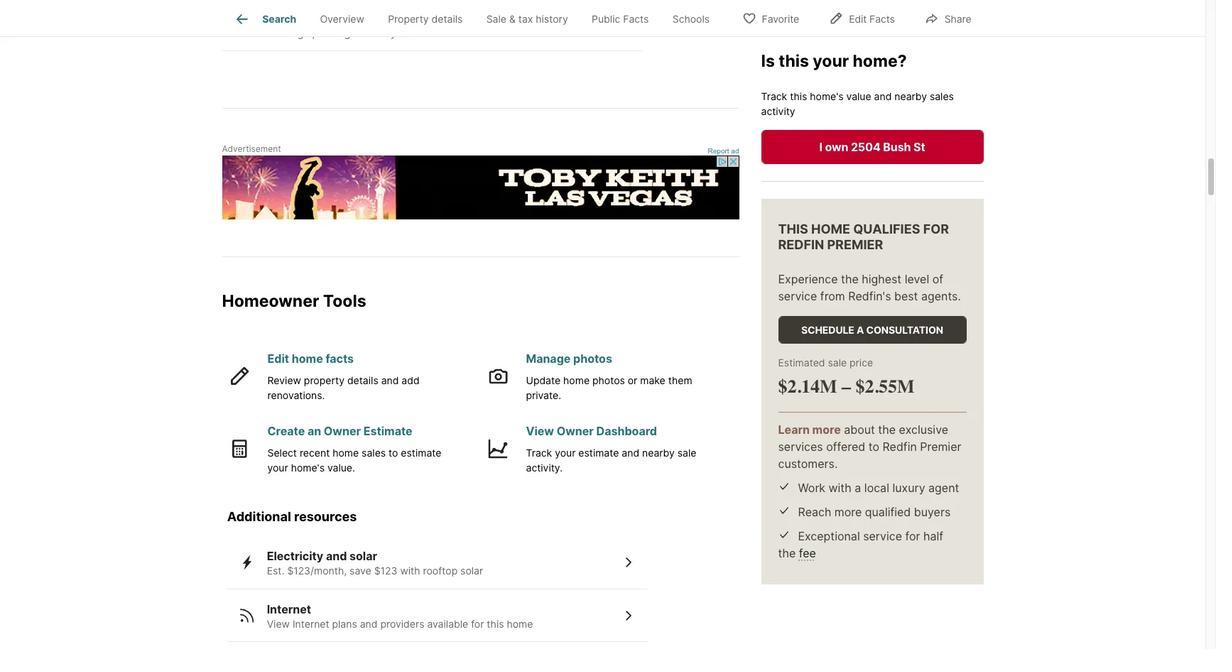 Task type: describe. For each thing, give the bounding box(es) containing it.
zion district real estate market homes go pending in 37 days
[[262, 11, 434, 39]]

recent
[[300, 447, 330, 459]]

search link
[[234, 11, 297, 28]]

$2.14m
[[779, 376, 838, 398]]

edit for edit home facts
[[268, 352, 289, 366]]

agent
[[929, 481, 960, 495]]

available
[[428, 618, 469, 630]]

history
[[536, 13, 569, 25]]

select
[[268, 447, 297, 459]]

st
[[914, 140, 926, 154]]

facts for public facts
[[624, 13, 649, 25]]

half
[[924, 529, 944, 544]]

sale & tax history
[[487, 13, 569, 25]]

edit facts button
[[818, 3, 908, 32]]

best
[[895, 289, 919, 303]]

ad
[[732, 147, 740, 155]]

market
[[394, 11, 434, 25]]

share button
[[913, 3, 984, 32]]

exceptional
[[799, 529, 861, 544]]

estimate inside track your estimate and nearby sale activity.
[[579, 447, 619, 459]]

the for from
[[842, 272, 859, 286]]

1 vertical spatial solar
[[461, 565, 484, 578]]

property details
[[388, 13, 463, 25]]

and inside track your estimate and nearby sale activity.
[[622, 447, 640, 459]]

more for learn
[[813, 423, 841, 437]]

37
[[364, 27, 376, 39]]

1 horizontal spatial view
[[526, 424, 554, 439]]

0 vertical spatial photos
[[574, 352, 613, 366]]

nearby inside track this home's value and nearby sales activity
[[895, 90, 928, 102]]

and inside review property details and add renovations.
[[381, 375, 399, 387]]

value.
[[328, 462, 355, 474]]

save
[[350, 565, 372, 578]]

advertisement
[[222, 144, 281, 154]]

this home qualifies for redfin premier
[[779, 222, 950, 253]]

with inside 'electricity and solar est. $123/month, save                  $123 with rooftop solar'
[[400, 565, 421, 578]]

search
[[262, 13, 297, 25]]

track your estimate and nearby sale activity.
[[526, 447, 697, 474]]

exclusive
[[900, 423, 949, 437]]

schedule
[[802, 324, 855, 336]]

agents.
[[922, 289, 962, 303]]

customers.
[[779, 457, 838, 471]]

overview tab
[[308, 2, 376, 36]]

electricity and solar est. $123/month, save                  $123 with rooftop solar
[[267, 550, 484, 578]]

sale inside track your estimate and nearby sale activity.
[[678, 447, 697, 459]]

estimated sale price $2.14m – $2.55m
[[779, 357, 915, 398]]

public facts
[[592, 13, 649, 25]]

share
[[945, 12, 972, 25]]

exceptional service for half the
[[779, 529, 944, 561]]

&
[[510, 13, 516, 25]]

facts
[[326, 352, 354, 366]]

make
[[641, 375, 666, 387]]

public
[[592, 13, 621, 25]]

favorite button
[[730, 3, 812, 32]]

public facts tab
[[580, 2, 661, 36]]

property
[[304, 375, 345, 387]]

homes
[[262, 27, 295, 39]]

bush
[[884, 140, 912, 154]]

internet view internet plans and providers available for this home
[[267, 603, 533, 630]]

home's inside select recent home sales to estimate your home's value.
[[291, 462, 325, 474]]

sales inside select recent home sales to estimate your home's value.
[[362, 447, 386, 459]]

home inside update home photos or make them private.
[[564, 375, 590, 387]]

i own 2504 bush st button
[[762, 130, 984, 164]]

fee
[[800, 546, 817, 561]]

district
[[289, 11, 330, 25]]

consultation
[[867, 324, 944, 336]]

redfin
[[883, 440, 918, 454]]

for
[[924, 222, 950, 237]]

qualified
[[866, 505, 912, 519]]

select recent home sales to estimate your home's value.
[[268, 447, 442, 474]]

facts for edit facts
[[870, 12, 896, 25]]

edit home facts link
[[268, 352, 354, 366]]

view owner dashboard
[[526, 424, 658, 439]]

2 horizontal spatial your
[[813, 51, 850, 71]]

highest
[[862, 272, 902, 286]]

premier
[[921, 440, 962, 454]]

go
[[298, 27, 310, 39]]

and inside 'electricity and solar est. $123/month, save                  $123 with rooftop solar'
[[326, 550, 347, 564]]

reach more qualified buyers
[[799, 505, 951, 519]]

experience the highest level of service from redfin's best agents.
[[779, 272, 962, 303]]

schedule a consultation button
[[779, 316, 967, 344]]

value
[[847, 90, 872, 102]]

0 vertical spatial internet
[[267, 603, 311, 617]]

track for track your estimate and nearby sale activity.
[[526, 447, 553, 459]]

plans
[[332, 618, 357, 630]]

offered
[[827, 440, 866, 454]]

add
[[402, 375, 420, 387]]

i own 2504 bush st
[[820, 140, 926, 154]]

tax
[[519, 13, 533, 25]]

photos inside update home photos or make them private.
[[593, 375, 625, 387]]

update
[[526, 375, 561, 387]]

price
[[850, 357, 874, 369]]

review
[[268, 375, 301, 387]]

–
[[842, 376, 852, 398]]

sale inside estimated sale price $2.14m – $2.55m
[[828, 357, 847, 369]]

days
[[379, 27, 402, 39]]

from
[[821, 289, 846, 303]]

and inside the internet view internet plans and providers available for this home
[[360, 618, 378, 630]]

about
[[845, 423, 876, 437]]

nearby inside track your estimate and nearby sale activity.
[[643, 447, 675, 459]]

rooftop
[[423, 565, 458, 578]]

this for home's
[[791, 90, 808, 102]]

edit for edit facts
[[850, 12, 867, 25]]



Task type: locate. For each thing, give the bounding box(es) containing it.
0 horizontal spatial view
[[267, 618, 290, 630]]

review property details and add renovations.
[[268, 375, 420, 402]]

property details tab
[[376, 2, 475, 36]]

0 vertical spatial your
[[813, 51, 850, 71]]

1 horizontal spatial track
[[762, 90, 788, 102]]

local
[[865, 481, 890, 495]]

about the exclusive services offered to redfin premier customers.
[[779, 423, 962, 471]]

sales inside track this home's value and nearby sales activity
[[930, 90, 955, 102]]

edit inside button
[[850, 12, 867, 25]]

facts right public
[[624, 13, 649, 25]]

report ad
[[708, 147, 740, 155]]

more for reach
[[835, 505, 862, 519]]

this right is
[[779, 51, 810, 71]]

track for track this home's value and nearby sales activity
[[762, 90, 788, 102]]

2504
[[852, 140, 881, 154]]

facts
[[870, 12, 896, 25], [624, 13, 649, 25]]

0 vertical spatial sale
[[828, 357, 847, 369]]

to down estimate
[[389, 447, 398, 459]]

0 horizontal spatial service
[[779, 289, 818, 303]]

this up activity
[[791, 90, 808, 102]]

internet down est.
[[267, 603, 311, 617]]

them
[[669, 375, 693, 387]]

for inside exceptional service for half the
[[906, 529, 921, 544]]

0 vertical spatial sales
[[930, 90, 955, 102]]

for
[[906, 529, 921, 544], [471, 618, 484, 630]]

sales
[[930, 90, 955, 102], [362, 447, 386, 459]]

1 vertical spatial for
[[471, 618, 484, 630]]

tab list containing search
[[222, 0, 733, 36]]

and left add
[[381, 375, 399, 387]]

solar right rooftop
[[461, 565, 484, 578]]

owner right the an
[[324, 424, 361, 439]]

your inside select recent home sales to estimate your home's value.
[[268, 462, 288, 474]]

and right value
[[875, 90, 892, 102]]

work with a local luxury agent
[[799, 481, 960, 495]]

favorite
[[762, 12, 800, 25]]

1 vertical spatial with
[[400, 565, 421, 578]]

0 vertical spatial service
[[779, 289, 818, 303]]

the for redfin
[[879, 423, 896, 437]]

details down facts
[[348, 375, 379, 387]]

additional resources
[[227, 510, 357, 525]]

2 vertical spatial this
[[487, 618, 504, 630]]

for inside the internet view internet plans and providers available for this home
[[471, 618, 484, 630]]

0 horizontal spatial with
[[400, 565, 421, 578]]

home's down recent
[[291, 462, 325, 474]]

the up redfin
[[879, 423, 896, 437]]

to inside about the exclusive services offered to redfin premier customers.
[[869, 440, 880, 454]]

1 estimate from the left
[[401, 447, 442, 459]]

track up "activity."
[[526, 447, 553, 459]]

facts up home?
[[870, 12, 896, 25]]

0 horizontal spatial facts
[[624, 13, 649, 25]]

with
[[829, 481, 852, 495], [400, 565, 421, 578]]

edit up home?
[[850, 12, 867, 25]]

1 vertical spatial photos
[[593, 375, 625, 387]]

manage photos link
[[526, 352, 613, 366]]

create
[[268, 424, 305, 439]]

facts inside public facts tab
[[624, 13, 649, 25]]

0 horizontal spatial track
[[526, 447, 553, 459]]

sale
[[828, 357, 847, 369], [678, 447, 697, 459]]

pending
[[312, 27, 351, 39]]

your up value
[[813, 51, 850, 71]]

view down est.
[[267, 618, 290, 630]]

home
[[812, 222, 851, 237]]

schools tab
[[661, 2, 722, 36]]

internet left plans
[[293, 618, 330, 630]]

report ad button
[[708, 147, 740, 158]]

the inside about the exclusive services offered to redfin premier customers.
[[879, 423, 896, 437]]

this
[[779, 222, 809, 237]]

premier
[[828, 238, 884, 253]]

service inside exceptional service for half the
[[864, 529, 903, 544]]

1 horizontal spatial with
[[829, 481, 852, 495]]

0 horizontal spatial nearby
[[643, 447, 675, 459]]

details inside review property details and add renovations.
[[348, 375, 379, 387]]

the up from
[[842, 272, 859, 286]]

overview
[[320, 13, 365, 25]]

0 horizontal spatial edit
[[268, 352, 289, 366]]

home inside select recent home sales to estimate your home's value.
[[333, 447, 359, 459]]

photos left or
[[593, 375, 625, 387]]

2 estimate from the left
[[579, 447, 619, 459]]

more
[[813, 423, 841, 437], [835, 505, 862, 519]]

0 vertical spatial home's
[[811, 90, 844, 102]]

1 horizontal spatial the
[[842, 272, 859, 286]]

to down "about"
[[869, 440, 880, 454]]

tab list
[[222, 0, 733, 36]]

providers
[[381, 618, 425, 630]]

service down experience
[[779, 289, 818, 303]]

details inside tab
[[432, 13, 463, 25]]

ad region
[[222, 156, 740, 220]]

for right available
[[471, 618, 484, 630]]

$123
[[374, 565, 398, 578]]

or
[[628, 375, 638, 387]]

track inside track your estimate and nearby sale activity.
[[526, 447, 553, 459]]

this
[[779, 51, 810, 71], [791, 90, 808, 102], [487, 618, 504, 630]]

details right property
[[432, 13, 463, 25]]

to inside select recent home sales to estimate your home's value.
[[389, 447, 398, 459]]

view inside the internet view internet plans and providers available for this home
[[267, 618, 290, 630]]

2 horizontal spatial the
[[879, 423, 896, 437]]

nearby down home?
[[895, 90, 928, 102]]

reach
[[799, 505, 832, 519]]

i
[[820, 140, 823, 154]]

in
[[353, 27, 362, 39]]

1 vertical spatial edit
[[268, 352, 289, 366]]

1 vertical spatial sale
[[678, 447, 697, 459]]

0 horizontal spatial to
[[389, 447, 398, 459]]

home's left value
[[811, 90, 844, 102]]

nearby down dashboard
[[643, 447, 675, 459]]

1 vertical spatial service
[[864, 529, 903, 544]]

1 vertical spatial nearby
[[643, 447, 675, 459]]

to
[[869, 440, 880, 454], [389, 447, 398, 459]]

owner up track your estimate and nearby sale activity.
[[557, 424, 594, 439]]

estimate down estimate
[[401, 447, 442, 459]]

1 horizontal spatial nearby
[[895, 90, 928, 102]]

1 horizontal spatial solar
[[461, 565, 484, 578]]

0 vertical spatial nearby
[[895, 90, 928, 102]]

estimate down view owner dashboard link on the bottom of the page
[[579, 447, 619, 459]]

and right plans
[[360, 618, 378, 630]]

0 horizontal spatial owner
[[324, 424, 361, 439]]

this right available
[[487, 618, 504, 630]]

photos
[[574, 352, 613, 366], [593, 375, 625, 387]]

0 horizontal spatial estimate
[[401, 447, 442, 459]]

home's
[[811, 90, 844, 102], [291, 462, 325, 474]]

1 vertical spatial your
[[555, 447, 576, 459]]

property
[[388, 13, 429, 25]]

1 horizontal spatial home's
[[811, 90, 844, 102]]

solar up the save
[[350, 550, 377, 564]]

1 vertical spatial details
[[348, 375, 379, 387]]

redfin's
[[849, 289, 892, 303]]

level
[[905, 272, 930, 286]]

estate
[[356, 11, 392, 25]]

2 owner from the left
[[557, 424, 594, 439]]

1 vertical spatial this
[[791, 90, 808, 102]]

view down the private.
[[526, 424, 554, 439]]

1 horizontal spatial for
[[906, 529, 921, 544]]

tools
[[323, 292, 367, 311]]

1 horizontal spatial estimate
[[579, 447, 619, 459]]

track up activity
[[762, 90, 788, 102]]

the
[[842, 272, 859, 286], [879, 423, 896, 437], [779, 546, 796, 561]]

1 horizontal spatial edit
[[850, 12, 867, 25]]

private.
[[526, 389, 562, 402]]

photos up update home photos or make them private.
[[574, 352, 613, 366]]

buyers
[[915, 505, 951, 519]]

the left fee
[[779, 546, 796, 561]]

this for your
[[779, 51, 810, 71]]

1 vertical spatial sales
[[362, 447, 386, 459]]

the inside experience the highest level of service from redfin's best agents.
[[842, 272, 859, 286]]

for left half
[[906, 529, 921, 544]]

track
[[762, 90, 788, 102], [526, 447, 553, 459]]

with right "$123"
[[400, 565, 421, 578]]

homeowner tools
[[222, 292, 367, 311]]

estimate inside select recent home sales to estimate your home's value.
[[401, 447, 442, 459]]

0 vertical spatial track
[[762, 90, 788, 102]]

0 vertical spatial with
[[829, 481, 852, 495]]

0 horizontal spatial details
[[348, 375, 379, 387]]

track inside track this home's value and nearby sales activity
[[762, 90, 788, 102]]

manage photos
[[526, 352, 613, 366]]

report
[[708, 147, 730, 155]]

of
[[933, 272, 944, 286]]

own
[[826, 140, 849, 154]]

2 vertical spatial your
[[268, 462, 288, 474]]

edit up the review
[[268, 352, 289, 366]]

1 vertical spatial the
[[879, 423, 896, 437]]

0 vertical spatial solar
[[350, 550, 377, 564]]

1 horizontal spatial sale
[[828, 357, 847, 369]]

renovations.
[[268, 389, 325, 402]]

this inside the internet view internet plans and providers available for this home
[[487, 618, 504, 630]]

1 horizontal spatial details
[[432, 13, 463, 25]]

your down select
[[268, 462, 288, 474]]

and
[[875, 90, 892, 102], [381, 375, 399, 387], [622, 447, 640, 459], [326, 550, 347, 564], [360, 618, 378, 630]]

with left the a
[[829, 481, 852, 495]]

edit facts
[[850, 12, 896, 25]]

facts inside the edit facts button
[[870, 12, 896, 25]]

0 horizontal spatial your
[[268, 462, 288, 474]]

your up "activity."
[[555, 447, 576, 459]]

sale & tax history tab
[[475, 2, 580, 36]]

work
[[799, 481, 826, 495]]

1 horizontal spatial your
[[555, 447, 576, 459]]

0 vertical spatial details
[[432, 13, 463, 25]]

service inside experience the highest level of service from redfin's best agents.
[[779, 289, 818, 303]]

1 horizontal spatial service
[[864, 529, 903, 544]]

schedule a consultation
[[802, 324, 944, 336]]

resources
[[294, 510, 357, 525]]

0 vertical spatial edit
[[850, 12, 867, 25]]

1 horizontal spatial owner
[[557, 424, 594, 439]]

an
[[308, 424, 321, 439]]

estimate
[[364, 424, 413, 439]]

more up "offered"
[[813, 423, 841, 437]]

more down the a
[[835, 505, 862, 519]]

details
[[432, 13, 463, 25], [348, 375, 379, 387]]

dashboard
[[597, 424, 658, 439]]

and inside track this home's value and nearby sales activity
[[875, 90, 892, 102]]

1 horizontal spatial to
[[869, 440, 880, 454]]

1 horizontal spatial facts
[[870, 12, 896, 25]]

view
[[526, 424, 554, 439], [267, 618, 290, 630]]

1 vertical spatial view
[[267, 618, 290, 630]]

0 horizontal spatial sales
[[362, 447, 386, 459]]

1 vertical spatial home's
[[291, 462, 325, 474]]

0 vertical spatial for
[[906, 529, 921, 544]]

home inside the internet view internet plans and providers available for this home
[[507, 618, 533, 630]]

1 vertical spatial internet
[[293, 618, 330, 630]]

activity.
[[526, 462, 563, 474]]

your
[[813, 51, 850, 71], [555, 447, 576, 459], [268, 462, 288, 474]]

0 horizontal spatial the
[[779, 546, 796, 561]]

electricity
[[267, 550, 324, 564]]

estimate
[[401, 447, 442, 459], [579, 447, 619, 459]]

edit home facts
[[268, 352, 354, 366]]

1 vertical spatial track
[[526, 447, 553, 459]]

0 horizontal spatial home's
[[291, 462, 325, 474]]

$123/month,
[[287, 565, 347, 578]]

the inside exceptional service for half the
[[779, 546, 796, 561]]

home's inside track this home's value and nearby sales activity
[[811, 90, 844, 102]]

schools
[[673, 13, 710, 25]]

your inside track your estimate and nearby sale activity.
[[555, 447, 576, 459]]

2 vertical spatial the
[[779, 546, 796, 561]]

est.
[[267, 565, 285, 578]]

0 vertical spatial the
[[842, 272, 859, 286]]

learn
[[779, 423, 810, 437]]

1 horizontal spatial sales
[[930, 90, 955, 102]]

luxury
[[893, 481, 926, 495]]

0 horizontal spatial for
[[471, 618, 484, 630]]

1 owner from the left
[[324, 424, 361, 439]]

0 vertical spatial more
[[813, 423, 841, 437]]

0 vertical spatial this
[[779, 51, 810, 71]]

0 vertical spatial view
[[526, 424, 554, 439]]

and down dashboard
[[622, 447, 640, 459]]

zion
[[262, 11, 287, 25]]

this inside track this home's value and nearby sales activity
[[791, 90, 808, 102]]

1 vertical spatial more
[[835, 505, 862, 519]]

$2.55m
[[856, 376, 915, 398]]

and up $123/month,
[[326, 550, 347, 564]]

service down qualified
[[864, 529, 903, 544]]

0 horizontal spatial sale
[[678, 447, 697, 459]]

0 horizontal spatial solar
[[350, 550, 377, 564]]



Task type: vqa. For each thing, say whether or not it's contained in the screenshot.
the bottommost 5
no



